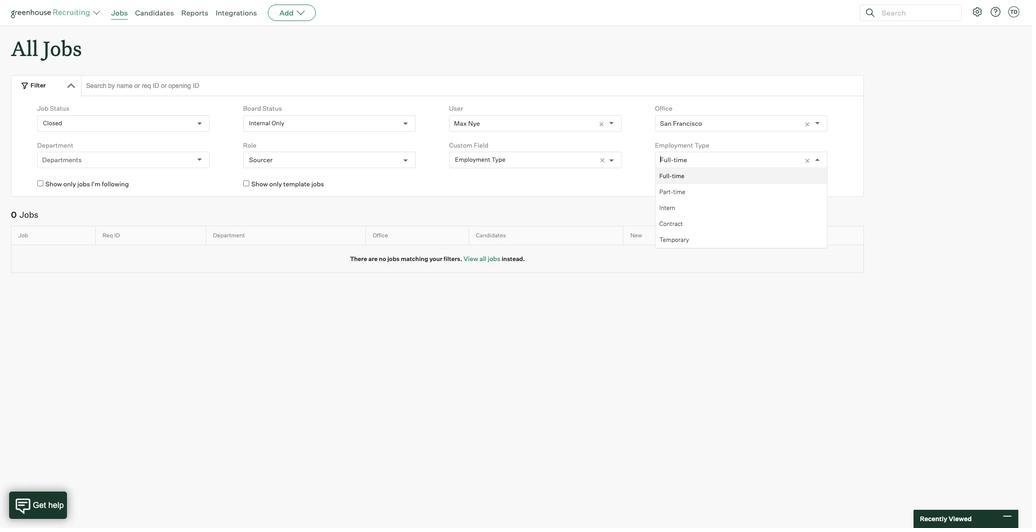 Task type: vqa. For each thing, say whether or not it's contained in the screenshot.
(50) to the top
no



Task type: locate. For each thing, give the bounding box(es) containing it.
1 vertical spatial employment
[[455, 156, 491, 163]]

jobs
[[77, 180, 90, 188], [312, 180, 324, 188], [488, 255, 501, 263], [388, 255, 400, 263]]

1 status from the left
[[50, 105, 69, 112]]

employment down custom field
[[455, 156, 491, 163]]

1 horizontal spatial employment type
[[656, 141, 710, 149]]

office up san
[[656, 105, 673, 112]]

jobs right 0 at the left
[[19, 210, 38, 220]]

1 only from the left
[[63, 180, 76, 188]]

all
[[11, 35, 38, 62]]

i'm
[[91, 180, 101, 188]]

2 vertical spatial time
[[674, 188, 686, 196]]

1 vertical spatial jobs
[[43, 35, 82, 62]]

clear value element for user
[[599, 116, 610, 131]]

sourcer
[[249, 156, 273, 164]]

jobs right no
[[388, 255, 400, 263]]

2 show from the left
[[252, 180, 268, 188]]

0 horizontal spatial status
[[50, 105, 69, 112]]

0 horizontal spatial jobs
[[19, 210, 38, 220]]

time down full-time option
[[672, 172, 685, 180]]

job up closed
[[37, 105, 48, 112]]

view all jobs link
[[464, 255, 501, 263]]

all
[[480, 255, 487, 263]]

1 vertical spatial employment type
[[455, 156, 506, 163]]

td button
[[1007, 5, 1022, 19]]

Show only jobs I'm following checkbox
[[37, 181, 43, 187]]

0 horizontal spatial candidates
[[135, 8, 174, 17]]

jobs right all
[[488, 255, 501, 263]]

0 horizontal spatial only
[[63, 180, 76, 188]]

francisco
[[674, 119, 703, 127]]

greenhouse recruiting image
[[11, 7, 93, 18]]

view
[[464, 255, 479, 263]]

part-
[[660, 188, 674, 196]]

full-
[[661, 156, 674, 164], [660, 172, 672, 180]]

internal only
[[249, 119, 285, 127]]

1 horizontal spatial jobs
[[43, 35, 82, 62]]

0 horizontal spatial department
[[37, 141, 73, 149]]

1 vertical spatial clear value image
[[805, 158, 811, 164]]

1 horizontal spatial status
[[263, 105, 282, 112]]

candidates link
[[135, 8, 174, 17]]

recently
[[921, 515, 948, 523]]

time up intern
[[674, 188, 686, 196]]

0 horizontal spatial employment type
[[455, 156, 506, 163]]

1 horizontal spatial type
[[695, 141, 710, 149]]

only left the template at the top left of page
[[270, 180, 282, 188]]

there are no jobs matching your filters. view all jobs instead.
[[350, 255, 525, 263]]

instead.
[[502, 255, 525, 263]]

jobs left candidates link
[[111, 8, 128, 17]]

row group
[[656, 168, 828, 248]]

2 only from the left
[[270, 180, 282, 188]]

type
[[695, 141, 710, 149], [492, 156, 506, 163]]

0 horizontal spatial type
[[492, 156, 506, 163]]

1 vertical spatial candidates
[[476, 232, 506, 239]]

closed
[[43, 119, 62, 127]]

san
[[661, 119, 672, 127]]

clear value element
[[599, 116, 610, 131], [805, 116, 816, 131], [805, 152, 816, 168]]

1 show from the left
[[45, 180, 62, 188]]

clear value image
[[805, 121, 811, 128], [805, 158, 811, 164]]

2 status from the left
[[263, 105, 282, 112]]

employment type
[[656, 141, 710, 149], [455, 156, 506, 163]]

clear filters
[[792, 180, 828, 188]]

san francisco option
[[661, 119, 703, 127]]

0 vertical spatial type
[[695, 141, 710, 149]]

board
[[243, 105, 261, 112]]

1 vertical spatial full-
[[660, 172, 672, 180]]

job for job
[[18, 232, 28, 239]]

max nye
[[454, 119, 480, 127]]

Search by name or req ID or opening ID text field
[[81, 75, 865, 96]]

0
[[11, 210, 17, 220]]

1 vertical spatial job
[[18, 232, 28, 239]]

1 horizontal spatial employment
[[656, 141, 694, 149]]

clear value element for office
[[805, 116, 816, 131]]

1 horizontal spatial only
[[270, 180, 282, 188]]

office up no
[[373, 232, 388, 239]]

clear
[[792, 180, 808, 188]]

1 vertical spatial time
[[672, 172, 685, 180]]

0 vertical spatial office
[[656, 105, 673, 112]]

job down 0 jobs
[[18, 232, 28, 239]]

status up internal only
[[263, 105, 282, 112]]

0 horizontal spatial office
[[373, 232, 388, 239]]

office
[[656, 105, 673, 112], [373, 232, 388, 239]]

nye
[[469, 119, 480, 127]]

0 vertical spatial job
[[37, 105, 48, 112]]

filters
[[809, 180, 828, 188]]

status
[[50, 105, 69, 112], [263, 105, 282, 112]]

employment
[[656, 141, 694, 149], [455, 156, 491, 163]]

employment type down field
[[455, 156, 506, 163]]

1 vertical spatial office
[[373, 232, 388, 239]]

candidates
[[135, 8, 174, 17], [476, 232, 506, 239]]

None field
[[661, 152, 663, 168]]

0 vertical spatial candidates
[[135, 8, 174, 17]]

1 horizontal spatial job
[[37, 105, 48, 112]]

0 horizontal spatial show
[[45, 180, 62, 188]]

2 clear value image from the top
[[805, 158, 811, 164]]

employment type up full-time option
[[656, 141, 710, 149]]

only
[[63, 180, 76, 188], [270, 180, 282, 188]]

contract
[[660, 220, 683, 228]]

1 vertical spatial type
[[492, 156, 506, 163]]

time up part-time
[[674, 156, 688, 164]]

0 vertical spatial clear value image
[[805, 121, 811, 128]]

jobs for all jobs
[[43, 35, 82, 62]]

jobs
[[111, 8, 128, 17], [43, 35, 82, 62], [19, 210, 38, 220]]

filters.
[[444, 255, 463, 263]]

only for template
[[270, 180, 282, 188]]

show only jobs i'm following
[[45, 180, 129, 188]]

integrations link
[[216, 8, 257, 17]]

0 horizontal spatial job
[[18, 232, 28, 239]]

job status
[[37, 105, 69, 112]]

jobs link
[[111, 8, 128, 17]]

0 vertical spatial employment type
[[656, 141, 710, 149]]

san francisco
[[661, 119, 703, 127]]

1 clear value image from the top
[[805, 121, 811, 128]]

reports
[[181, 8, 209, 17]]

jobs down greenhouse recruiting 'image'
[[43, 35, 82, 62]]

time
[[674, 156, 688, 164], [672, 172, 685, 180], [674, 188, 686, 196]]

show right show only jobs i'm following checkbox
[[45, 180, 62, 188]]

2 vertical spatial jobs
[[19, 210, 38, 220]]

1 horizontal spatial department
[[213, 232, 245, 239]]

td button
[[1009, 6, 1020, 17]]

0 vertical spatial full-
[[661, 156, 674, 164]]

1 horizontal spatial show
[[252, 180, 268, 188]]

job
[[37, 105, 48, 112], [18, 232, 28, 239]]

candidates up all
[[476, 232, 506, 239]]

candidates right jobs link on the left of the page
[[135, 8, 174, 17]]

departments
[[42, 156, 82, 164]]

Search text field
[[880, 6, 954, 19]]

following
[[102, 180, 129, 188]]

max nye option
[[454, 119, 480, 127]]

show right show only template jobs "option"
[[252, 180, 268, 188]]

status for job status
[[50, 105, 69, 112]]

full-time
[[661, 156, 688, 164], [660, 172, 685, 180]]

department
[[37, 141, 73, 149], [213, 232, 245, 239]]

employment up full-time option
[[656, 141, 694, 149]]

show
[[45, 180, 62, 188], [252, 180, 268, 188]]

jobs right the template at the top left of page
[[312, 180, 324, 188]]

recently viewed
[[921, 515, 973, 523]]

add button
[[268, 5, 316, 21]]

0 vertical spatial jobs
[[111, 8, 128, 17]]

only down departments
[[63, 180, 76, 188]]

status up closed
[[50, 105, 69, 112]]



Task type: describe. For each thing, give the bounding box(es) containing it.
your
[[430, 255, 443, 263]]

clear filters link
[[792, 180, 828, 189]]

td
[[1011, 9, 1018, 15]]

temporary
[[660, 236, 690, 243]]

Show only template jobs checkbox
[[243, 181, 249, 187]]

matching
[[401, 255, 429, 263]]

reports link
[[181, 8, 209, 17]]

1 vertical spatial full-time
[[660, 172, 685, 180]]

jobs for 0 jobs
[[19, 210, 38, 220]]

show for show only template jobs
[[252, 180, 268, 188]]

clear value image for san francisco
[[805, 121, 811, 128]]

1 vertical spatial department
[[213, 232, 245, 239]]

0 horizontal spatial employment
[[455, 156, 491, 163]]

show only template jobs
[[252, 180, 324, 188]]

0 vertical spatial full-time
[[661, 156, 688, 164]]

are
[[369, 255, 378, 263]]

no
[[379, 255, 386, 263]]

clear value image
[[599, 121, 605, 128]]

1 horizontal spatial office
[[656, 105, 673, 112]]

only for jobs
[[63, 180, 76, 188]]

add
[[280, 8, 294, 17]]

id
[[114, 232, 120, 239]]

max
[[454, 119, 467, 127]]

req
[[103, 232, 113, 239]]

0 vertical spatial time
[[674, 156, 688, 164]]

jobs inside there are no jobs matching your filters. view all jobs instead.
[[388, 255, 400, 263]]

status for board status
[[263, 105, 282, 112]]

user
[[449, 105, 464, 112]]

full-time option
[[661, 156, 688, 164]]

job for job status
[[37, 105, 48, 112]]

field
[[474, 141, 489, 149]]

viewed
[[949, 515, 973, 523]]

internal
[[249, 119, 271, 127]]

row group containing full-time
[[656, 168, 828, 248]]

template
[[284, 180, 310, 188]]

board status
[[243, 105, 282, 112]]

2 horizontal spatial jobs
[[111, 8, 128, 17]]

full- inside row group
[[660, 172, 672, 180]]

new
[[631, 232, 643, 239]]

0 vertical spatial department
[[37, 141, 73, 149]]

clear value image for full-time
[[805, 158, 811, 164]]

0 jobs
[[11, 210, 38, 220]]

show for show only jobs i'm following
[[45, 180, 62, 188]]

jobs left i'm
[[77, 180, 90, 188]]

part-time
[[660, 188, 686, 196]]

only
[[272, 119, 285, 127]]

there
[[350, 255, 367, 263]]

0 vertical spatial employment
[[656, 141, 694, 149]]

custom field
[[449, 141, 489, 149]]

all jobs
[[11, 35, 82, 62]]

custom
[[449, 141, 473, 149]]

integrations
[[216, 8, 257, 17]]

filter
[[31, 82, 46, 89]]

intern
[[660, 204, 676, 212]]

1 horizontal spatial candidates
[[476, 232, 506, 239]]

role
[[243, 141, 257, 149]]

configure image
[[973, 6, 984, 17]]

req id
[[103, 232, 120, 239]]



